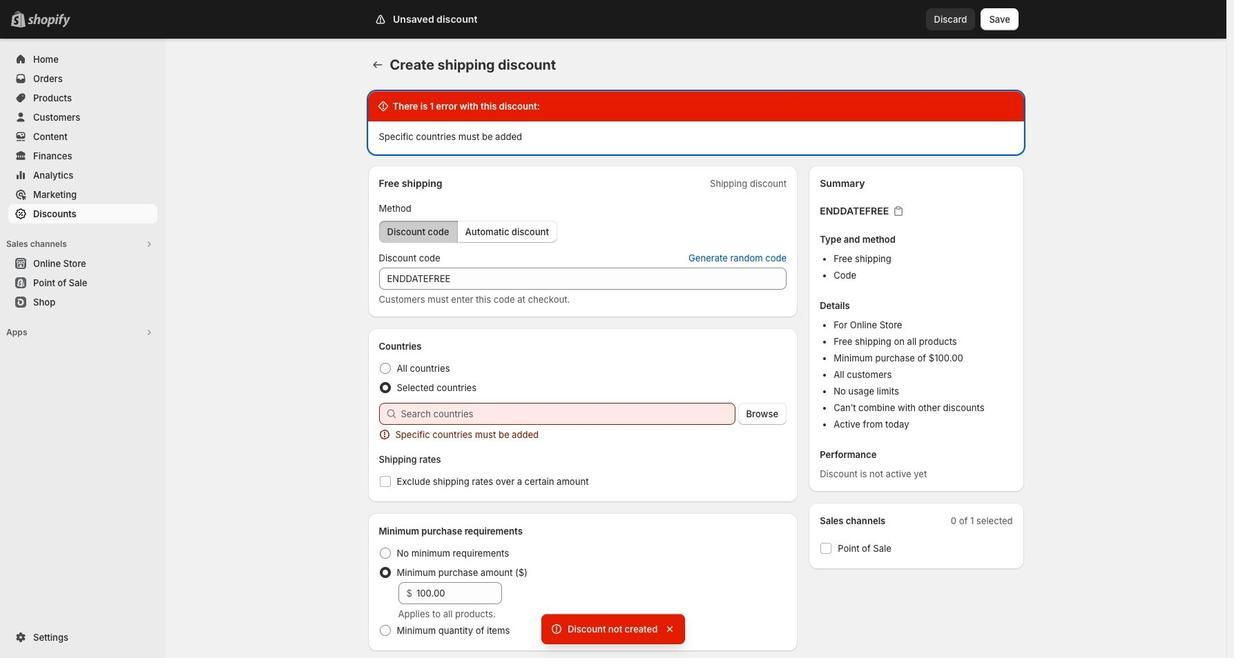 Task type: describe. For each thing, give the bounding box(es) containing it.
0.00 text field
[[416, 583, 502, 605]]

Search countries text field
[[401, 403, 735, 425]]



Task type: vqa. For each thing, say whether or not it's contained in the screenshot.
Shopify IMAGE
yes



Task type: locate. For each thing, give the bounding box(es) containing it.
None text field
[[379, 268, 787, 290]]

shopify image
[[28, 14, 70, 28]]



